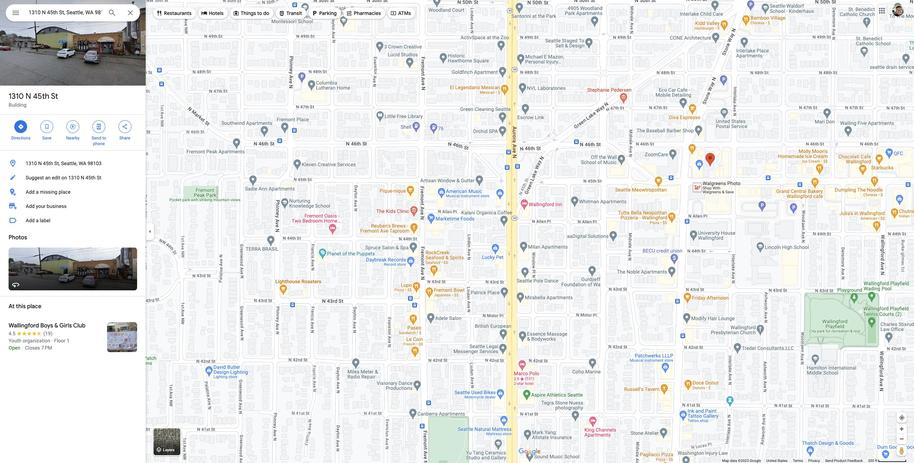 Task type: vqa. For each thing, say whether or not it's contained in the screenshot.


Task type: locate. For each thing, give the bounding box(es) containing it.
1310 N 45th St, Seattle, WA 98103 field
[[6, 4, 140, 21]]

45th up ""
[[33, 91, 49, 102]]

1310 inside '1310 n 45th st building'
[[9, 91, 24, 102]]

1 horizontal spatial st
[[97, 175, 101, 181]]

0 vertical spatial n
[[26, 91, 31, 102]]

n up suggest on the left top of page
[[38, 161, 42, 167]]

200 ft button
[[869, 460, 907, 464]]

add inside add a missing place "button"
[[26, 189, 35, 195]]

1310 for st,
[[26, 161, 37, 167]]

2 vertical spatial 1310
[[68, 175, 80, 181]]

n
[[26, 91, 31, 102], [38, 161, 42, 167], [81, 175, 84, 181]]

add left your
[[26, 204, 35, 209]]


[[156, 9, 163, 17]]

add a label button
[[0, 214, 146, 228]]

©2023
[[739, 460, 750, 464]]

to
[[257, 10, 262, 16], [102, 136, 106, 141]]


[[233, 9, 240, 17]]

45th for st,
[[43, 161, 53, 167]]

atms
[[398, 10, 411, 16]]

98103
[[88, 161, 102, 167]]

ft
[[876, 460, 878, 464]]

footer inside the google maps element
[[723, 459, 869, 464]]

product
[[835, 460, 847, 464]]

footer containing map data ©2023 google
[[723, 459, 869, 464]]

1 horizontal spatial to
[[257, 10, 262, 16]]

suggest an edit on 1310 n 45th st button
[[0, 171, 146, 185]]

share
[[119, 136, 130, 141]]

to left do
[[257, 10, 262, 16]]

send inside button
[[826, 460, 834, 464]]

send left product
[[826, 460, 834, 464]]

1 vertical spatial 1310
[[26, 161, 37, 167]]

building
[[9, 102, 26, 108]]

privacy button
[[809, 459, 821, 464]]

0 vertical spatial add
[[26, 189, 35, 195]]

a
[[36, 189, 39, 195], [36, 218, 39, 224]]

0 vertical spatial 45th
[[33, 91, 49, 102]]

st inside button
[[97, 175, 101, 181]]

 transit
[[279, 9, 302, 17]]

1 horizontal spatial send
[[826, 460, 834, 464]]

footer
[[723, 459, 869, 464]]

to inside send to phone
[[102, 136, 106, 141]]

 pharmacies
[[346, 9, 381, 17]]

1 add from the top
[[26, 189, 35, 195]]

0 horizontal spatial to
[[102, 136, 106, 141]]

1 vertical spatial a
[[36, 218, 39, 224]]

45th left st,
[[43, 161, 53, 167]]

None field
[[29, 8, 102, 17]]


[[70, 123, 76, 131]]

1 vertical spatial to
[[102, 136, 106, 141]]

1 vertical spatial add
[[26, 204, 35, 209]]

zoom in image
[[900, 427, 905, 432]]

0 horizontal spatial send
[[92, 136, 101, 141]]

to inside  things to do
[[257, 10, 262, 16]]

send for send to phone
[[92, 136, 101, 141]]

1 a from the top
[[36, 189, 39, 195]]

things
[[241, 10, 256, 16]]

45th down 98103 in the top left of the page
[[86, 175, 96, 181]]

0 vertical spatial 1310
[[9, 91, 24, 102]]

2 add from the top
[[26, 204, 35, 209]]

1310 up suggest on the left top of page
[[26, 161, 37, 167]]

·
[[52, 338, 53, 344]]

add a missing place button
[[0, 185, 146, 199]]

data
[[731, 460, 738, 464]]

2 a from the top
[[36, 218, 39, 224]]

business
[[47, 204, 67, 209]]

 search field
[[6, 4, 140, 23]]

1 vertical spatial place
[[27, 303, 41, 311]]

0 vertical spatial place
[[59, 189, 71, 195]]

1 vertical spatial n
[[38, 161, 42, 167]]

45th
[[33, 91, 49, 102], [43, 161, 53, 167], [86, 175, 96, 181]]

place right this
[[27, 303, 41, 311]]

actions for 1310 n 45th st region
[[0, 115, 146, 150]]

a inside "button"
[[36, 189, 39, 195]]

suggest an edit on 1310 n 45th st
[[26, 175, 101, 181]]

your
[[36, 204, 46, 209]]

nearby
[[66, 136, 80, 141]]

a inside 'button'
[[36, 218, 39, 224]]

add inside 'add a label' 'button'
[[26, 218, 35, 224]]

1 horizontal spatial place
[[59, 189, 71, 195]]

1310 up building
[[9, 91, 24, 102]]

1310 n 45th st, seattle, wa 98103
[[26, 161, 102, 167]]

1310 right on
[[68, 175, 80, 181]]

suggest
[[26, 175, 44, 181]]

7 pm
[[41, 346, 52, 351]]

1 horizontal spatial n
[[38, 161, 42, 167]]

1 horizontal spatial 1310
[[26, 161, 37, 167]]

restaurants
[[164, 10, 192, 16]]

2 vertical spatial add
[[26, 218, 35, 224]]

0 vertical spatial st
[[51, 91, 58, 102]]

a for missing
[[36, 189, 39, 195]]

pharmacies
[[354, 10, 381, 16]]

this
[[16, 303, 26, 311]]

to up phone
[[102, 136, 106, 141]]

parking
[[320, 10, 337, 16]]

st
[[51, 91, 58, 102], [97, 175, 101, 181]]

2 vertical spatial 45th
[[86, 175, 96, 181]]

 restaurants
[[156, 9, 192, 17]]

n inside '1310 n 45th st building'
[[26, 91, 31, 102]]

a left missing
[[36, 189, 39, 195]]

a left label
[[36, 218, 39, 224]]

4.5
[[9, 331, 16, 337]]

send inside send to phone
[[92, 136, 101, 141]]

1 vertical spatial send
[[826, 460, 834, 464]]

45th inside '1310 n 45th st building'
[[33, 91, 49, 102]]

add
[[26, 189, 35, 195], [26, 204, 35, 209], [26, 218, 35, 224]]

add inside add your business link
[[26, 204, 35, 209]]

open
[[9, 346, 20, 351]]

2 horizontal spatial 1310
[[68, 175, 80, 181]]

place inside "button"
[[59, 189, 71, 195]]


[[18, 123, 24, 131]]

0 horizontal spatial 1310
[[9, 91, 24, 102]]

⋅
[[21, 346, 24, 351]]

add down suggest on the left top of page
[[26, 189, 35, 195]]

united
[[767, 460, 777, 464]]

collapse side panel image
[[146, 228, 154, 236]]

youth organization · floor 1 open ⋅ closes 7 pm
[[9, 338, 70, 351]]

1 vertical spatial 45th
[[43, 161, 53, 167]]

google maps element
[[0, 0, 915, 464]]

0 horizontal spatial st
[[51, 91, 58, 102]]

add left label
[[26, 218, 35, 224]]

n down wa on the top of page
[[81, 175, 84, 181]]

an
[[45, 175, 51, 181]]

place
[[59, 189, 71, 195], [27, 303, 41, 311]]


[[346, 9, 353, 17]]

n up building
[[26, 91, 31, 102]]

0 horizontal spatial place
[[27, 303, 41, 311]]

at
[[9, 303, 15, 311]]

0 horizontal spatial n
[[26, 91, 31, 102]]

1310
[[9, 91, 24, 102], [26, 161, 37, 167], [68, 175, 80, 181]]

3 add from the top
[[26, 218, 35, 224]]


[[201, 9, 208, 17]]

add your business link
[[0, 199, 146, 214]]

wa
[[79, 161, 86, 167]]

missing
[[40, 189, 57, 195]]

photos
[[9, 234, 27, 242]]

place down on
[[59, 189, 71, 195]]

0 vertical spatial send
[[92, 136, 101, 141]]

n for st,
[[38, 161, 42, 167]]

0 vertical spatial to
[[257, 10, 262, 16]]

send up phone
[[92, 136, 101, 141]]

200
[[869, 460, 875, 464]]

club
[[73, 323, 86, 330]]

0 vertical spatial a
[[36, 189, 39, 195]]

layers
[[163, 449, 175, 453]]

2 vertical spatial n
[[81, 175, 84, 181]]

1 vertical spatial st
[[97, 175, 101, 181]]



Task type: describe. For each thing, give the bounding box(es) containing it.
seattle,
[[61, 161, 78, 167]]

transit
[[287, 10, 302, 16]]

200 ft
[[869, 460, 878, 464]]

directions
[[11, 136, 30, 141]]

 button
[[6, 4, 26, 23]]

a for label
[[36, 218, 39, 224]]


[[11, 8, 20, 18]]

edit
[[52, 175, 60, 181]]

terms button
[[794, 459, 804, 464]]

feedback
[[848, 460, 864, 464]]

1310 n 45th st building
[[9, 91, 58, 108]]

st,
[[54, 161, 60, 167]]

wallingford
[[9, 323, 39, 330]]

(19)
[[43, 331, 52, 337]]

on
[[61, 175, 67, 181]]

 atms
[[391, 9, 411, 17]]

map data ©2023 google
[[723, 460, 762, 464]]

show street view coverage image
[[897, 446, 908, 457]]

1310 n 45th st, seattle, wa 98103 button
[[0, 157, 146, 171]]

1
[[67, 338, 70, 344]]

add a label
[[26, 218, 50, 224]]

boys
[[40, 323, 53, 330]]

1310 n 45th st main content
[[0, 0, 146, 464]]

add for add a missing place
[[26, 189, 35, 195]]

 hotels
[[201, 9, 224, 17]]

google
[[750, 460, 762, 464]]

add for add your business
[[26, 204, 35, 209]]

send product feedback button
[[826, 459, 864, 464]]

google account: ben chafik  
(ben.chafik@adept.ai) image
[[893, 5, 905, 16]]

do
[[263, 10, 270, 16]]

zoom out image
[[900, 437, 905, 442]]

privacy
[[809, 460, 821, 464]]

&
[[54, 323, 58, 330]]


[[279, 9, 285, 17]]

add your business
[[26, 204, 67, 209]]

add for add a label
[[26, 218, 35, 224]]

none field inside 1310 n 45th st, seattle, wa 98103 field
[[29, 8, 102, 17]]

united states
[[767, 460, 788, 464]]

states
[[778, 460, 788, 464]]

terms
[[794, 460, 804, 464]]

at this place
[[9, 303, 41, 311]]


[[391, 9, 397, 17]]

send for send product feedback
[[826, 460, 834, 464]]


[[96, 123, 102, 131]]

map
[[723, 460, 730, 464]]

show your location image
[[900, 415, 906, 422]]

send product feedback
[[826, 460, 864, 464]]

save
[[42, 136, 51, 141]]

closes
[[25, 346, 40, 351]]

wallingford boys & girls club
[[9, 323, 86, 330]]

youth
[[9, 338, 21, 344]]

united states button
[[767, 459, 788, 464]]

floor
[[54, 338, 66, 344]]

add a missing place
[[26, 189, 71, 195]]

n for st
[[26, 91, 31, 102]]

phone
[[93, 142, 105, 147]]

 things to do
[[233, 9, 270, 17]]

st inside '1310 n 45th st building'
[[51, 91, 58, 102]]

hotels
[[209, 10, 224, 16]]


[[122, 123, 128, 131]]

send to phone
[[92, 136, 106, 147]]

1310 for st
[[9, 91, 24, 102]]

 parking
[[312, 9, 337, 17]]

2 horizontal spatial n
[[81, 175, 84, 181]]


[[312, 9, 318, 17]]

4.5 stars 19 reviews image
[[9, 331, 52, 338]]


[[44, 123, 50, 131]]

45th for st
[[33, 91, 49, 102]]

girls
[[59, 323, 72, 330]]

organization
[[23, 338, 50, 344]]

label
[[40, 218, 50, 224]]



